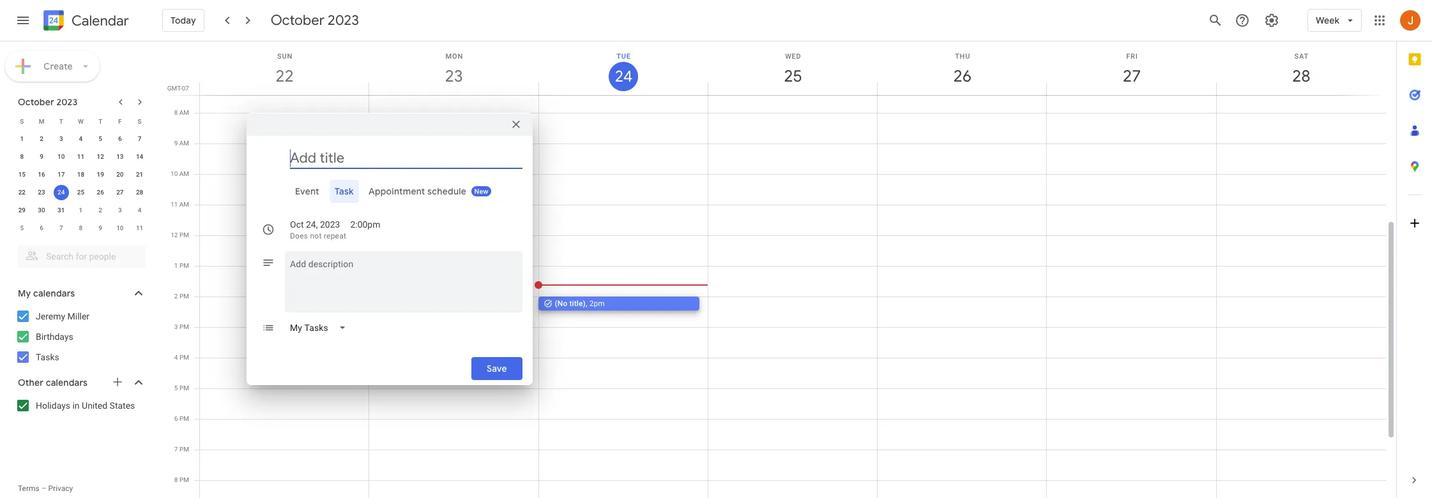 Task type: describe. For each thing, give the bounding box(es) containing it.
november 3 element
[[112, 203, 128, 218]]

2 for november 2 element
[[99, 207, 102, 214]]

15 element
[[14, 167, 30, 183]]

am for 11 am
[[179, 201, 189, 208]]

Add description text field
[[285, 257, 523, 303]]

22 inside column header
[[275, 66, 293, 87]]

07
[[182, 85, 189, 92]]

oct 24, 2023
[[290, 220, 340, 230]]

november 4 element
[[132, 203, 147, 218]]

9 am
[[174, 140, 189, 147]]

22 link
[[270, 62, 299, 91]]

0 vertical spatial 4
[[79, 135, 83, 142]]

1 vertical spatial 9
[[40, 153, 43, 160]]

mon 23
[[444, 52, 463, 87]]

pm for 6 pm
[[179, 416, 189, 423]]

17
[[58, 171, 65, 178]]

task button
[[329, 180, 359, 203]]

jeremy
[[36, 312, 65, 322]]

,
[[586, 300, 587, 309]]

23 inside row
[[38, 189, 45, 196]]

am for 9 am
[[179, 140, 189, 147]]

7 for 7 pm
[[174, 447, 178, 454]]

27 element
[[112, 185, 128, 201]]

new
[[475, 188, 489, 196]]

w
[[78, 118, 84, 125]]

tue 24
[[614, 52, 632, 87]]

10 for 10 am
[[171, 171, 178, 178]]

pm for 5 pm
[[179, 385, 189, 392]]

3 for 3 pm
[[174, 324, 178, 331]]

am for 10 am
[[179, 171, 189, 178]]

jeremy miller
[[36, 312, 90, 322]]

sat
[[1295, 52, 1309, 61]]

event button
[[290, 180, 324, 203]]

november 8 element
[[73, 221, 88, 236]]

november 10 element
[[112, 221, 128, 236]]

today
[[171, 15, 196, 26]]

f
[[118, 118, 122, 125]]

calendar heading
[[69, 12, 129, 30]]

29 element
[[14, 203, 30, 218]]

appointment schedule
[[369, 186, 467, 197]]

1 for november 1 'element'
[[79, 207, 83, 214]]

pm for 7 pm
[[179, 447, 189, 454]]

0 horizontal spatial 1
[[20, 135, 24, 142]]

28 column header
[[1216, 42, 1386, 95]]

thu
[[955, 52, 971, 61]]

terms link
[[18, 485, 39, 494]]

week button
[[1308, 5, 1362, 36]]

gmt-
[[167, 85, 182, 92]]

30 element
[[34, 203, 49, 218]]

1 horizontal spatial october
[[271, 11, 325, 29]]

26 link
[[948, 62, 977, 91]]

grid containing 22
[[164, 42, 1396, 499]]

0 vertical spatial 5
[[99, 135, 102, 142]]

calendars for my calendars
[[33, 288, 75, 300]]

terms – privacy
[[18, 485, 73, 494]]

8 up "15"
[[20, 153, 24, 160]]

row containing 8
[[12, 148, 149, 166]]

not
[[310, 232, 322, 241]]

create button
[[5, 51, 100, 82]]

holidays
[[36, 401, 70, 411]]

pm for 2 pm
[[179, 293, 189, 300]]

does
[[290, 232, 308, 241]]

12 for 12 pm
[[171, 232, 178, 239]]

1 vertical spatial 2023
[[56, 96, 78, 108]]

november 5 element
[[14, 221, 30, 236]]

1 t from the left
[[59, 118, 63, 125]]

16
[[38, 171, 45, 178]]

13
[[116, 153, 124, 160]]

november 7 element
[[54, 221, 69, 236]]

27 link
[[1117, 62, 1147, 91]]

0 horizontal spatial 3
[[59, 135, 63, 142]]

15
[[18, 171, 26, 178]]

10 am
[[171, 171, 189, 178]]

2:00pm
[[350, 220, 380, 230]]

19
[[97, 171, 104, 178]]

24 column header
[[538, 42, 708, 95]]

10 element
[[54, 149, 69, 165]]

sat 28
[[1292, 52, 1310, 87]]

11 for 11 am
[[171, 201, 178, 208]]

event
[[295, 186, 319, 197]]

26 column header
[[877, 42, 1047, 95]]

main drawer image
[[15, 13, 31, 28]]

1 horizontal spatial tab list
[[1397, 42, 1432, 463]]

repeat
[[324, 232, 346, 241]]

appointment
[[369, 186, 425, 197]]

3 pm
[[174, 324, 189, 331]]

0 horizontal spatial october
[[18, 96, 54, 108]]

1 for 1 pm
[[174, 263, 178, 270]]

holidays in united states
[[36, 401, 135, 411]]

create
[[43, 61, 73, 72]]

my
[[18, 288, 31, 300]]

november 11 element
[[132, 221, 147, 236]]

6 for 6 pm
[[174, 416, 178, 423]]

23 element
[[34, 185, 49, 201]]

row containing s
[[12, 112, 149, 130]]

20
[[116, 171, 124, 178]]

tue
[[617, 52, 631, 61]]

2pm
[[589, 300, 605, 309]]

my calendars button
[[3, 284, 158, 304]]

row containing 29
[[12, 202, 149, 220]]

wed 25
[[783, 52, 801, 87]]

row containing 15
[[12, 166, 149, 184]]

gmt-07
[[167, 85, 189, 92]]

14
[[136, 153, 143, 160]]

2 pm
[[174, 293, 189, 300]]

task
[[335, 186, 354, 197]]

oct
[[290, 220, 304, 230]]

in
[[72, 401, 80, 411]]

m
[[39, 118, 44, 125]]

mon
[[446, 52, 463, 61]]

1 pm
[[174, 263, 189, 270]]

calendar
[[72, 12, 129, 30]]

17 element
[[54, 167, 69, 183]]

other calendars
[[18, 378, 88, 389]]

november 1 element
[[73, 203, 88, 218]]

21
[[136, 171, 143, 178]]

8 for 8 am
[[174, 109, 178, 116]]

28 element
[[132, 185, 147, 201]]

terms
[[18, 485, 39, 494]]

sun
[[277, 52, 293, 61]]

12 pm
[[171, 232, 189, 239]]

7 for november 7 element at the top of the page
[[59, 225, 63, 232]]

9 for 9 am
[[174, 140, 178, 147]]

27 inside row
[[116, 189, 124, 196]]



Task type: vqa. For each thing, say whether or not it's contained in the screenshot.
"October 2023"
yes



Task type: locate. For each thing, give the bounding box(es) containing it.
16 element
[[34, 167, 49, 183]]

10 for 10 element
[[58, 153, 65, 160]]

2 down m
[[40, 135, 43, 142]]

1 vertical spatial 28
[[136, 189, 143, 196]]

0 horizontal spatial 26
[[97, 189, 104, 196]]

october 2023 up m
[[18, 96, 78, 108]]

2 vertical spatial 5
[[174, 385, 178, 392]]

0 horizontal spatial 22
[[18, 189, 26, 196]]

28 inside row
[[136, 189, 143, 196]]

11 inside grid
[[171, 201, 178, 208]]

1 row from the top
[[12, 112, 149, 130]]

1 vertical spatial 1
[[79, 207, 83, 214]]

29
[[18, 207, 26, 214]]

calendar element
[[41, 8, 129, 36]]

6
[[118, 135, 122, 142], [40, 225, 43, 232], [174, 416, 178, 423]]

27 inside column header
[[1122, 66, 1140, 87]]

1 horizontal spatial 7
[[138, 135, 141, 142]]

10 for the november 10 element
[[116, 225, 124, 232]]

0 vertical spatial 24
[[614, 66, 632, 87]]

0 vertical spatial october 2023
[[271, 11, 359, 29]]

5 down 29 element
[[20, 225, 24, 232]]

wed
[[785, 52, 801, 61]]

2 t from the left
[[98, 118, 102, 125]]

new element
[[471, 187, 492, 197]]

1 horizontal spatial 25
[[783, 66, 801, 87]]

28 down sat
[[1292, 66, 1310, 87]]

3 up 10 element
[[59, 135, 63, 142]]

4 pm from the top
[[179, 324, 189, 331]]

6 row from the top
[[12, 202, 149, 220]]

8 inside november 8 element
[[79, 225, 83, 232]]

7 inside grid
[[174, 447, 178, 454]]

25 down 18 element
[[77, 189, 84, 196]]

0 horizontal spatial october 2023
[[18, 96, 78, 108]]

4 down w at left top
[[79, 135, 83, 142]]

1 vertical spatial 12
[[171, 232, 178, 239]]

9 up 10 am in the top left of the page
[[174, 140, 178, 147]]

1 horizontal spatial 9
[[99, 225, 102, 232]]

31
[[58, 207, 65, 214]]

(no
[[555, 300, 568, 309]]

pm for 3 pm
[[179, 324, 189, 331]]

10 up 11 am
[[171, 171, 178, 178]]

0 horizontal spatial t
[[59, 118, 63, 125]]

13 element
[[112, 149, 128, 165]]

tab list
[[1397, 42, 1432, 463], [257, 180, 523, 203]]

am up '12 pm'
[[179, 201, 189, 208]]

4 inside grid
[[174, 355, 178, 362]]

7
[[138, 135, 141, 142], [59, 225, 63, 232], [174, 447, 178, 454]]

fri
[[1126, 52, 1138, 61]]

pm for 1 pm
[[179, 263, 189, 270]]

24 inside column header
[[614, 66, 632, 87]]

0 horizontal spatial 12
[[97, 153, 104, 160]]

None field
[[285, 317, 356, 340]]

27 down fri
[[1122, 66, 1140, 87]]

6 down 30 element
[[40, 225, 43, 232]]

pm for 4 pm
[[179, 355, 189, 362]]

8 pm from the top
[[179, 447, 189, 454]]

1 vertical spatial 6
[[40, 225, 43, 232]]

2 horizontal spatial 3
[[174, 324, 178, 331]]

2 for 2 pm
[[174, 293, 178, 300]]

row
[[12, 112, 149, 130], [12, 130, 149, 148], [12, 148, 149, 166], [12, 166, 149, 184], [12, 184, 149, 202], [12, 202, 149, 220], [12, 220, 149, 238]]

row up 18
[[12, 148, 149, 166]]

am for 8 am
[[179, 109, 189, 116]]

25 column header
[[708, 42, 878, 95]]

2 horizontal spatial 9
[[174, 140, 178, 147]]

1 horizontal spatial 24
[[614, 66, 632, 87]]

4 for november 4 'element'
[[138, 207, 141, 214]]

10 inside grid
[[171, 171, 178, 178]]

2 s from the left
[[138, 118, 142, 125]]

28 link
[[1287, 62, 1316, 91]]

24 down tue on the top of the page
[[614, 66, 632, 87]]

2 horizontal spatial 7
[[174, 447, 178, 454]]

1 vertical spatial 27
[[116, 189, 124, 196]]

2
[[40, 135, 43, 142], [99, 207, 102, 214], [174, 293, 178, 300]]

1 vertical spatial 23
[[38, 189, 45, 196]]

calendars inside dropdown button
[[46, 378, 88, 389]]

1 horizontal spatial 23
[[444, 66, 462, 87]]

row group containing 1
[[12, 130, 149, 238]]

1 horizontal spatial 26
[[953, 66, 971, 87]]

miller
[[67, 312, 90, 322]]

3 row from the top
[[12, 148, 149, 166]]

0 vertical spatial 2
[[40, 135, 43, 142]]

0 horizontal spatial 24
[[58, 189, 65, 196]]

grid
[[164, 42, 1396, 499]]

24, today element
[[54, 185, 69, 201]]

3 for november 3 element
[[118, 207, 122, 214]]

6 for november 6 element
[[40, 225, 43, 232]]

11 for november 11 element
[[136, 225, 143, 232]]

fri 27
[[1122, 52, 1140, 87]]

0 horizontal spatial 2
[[40, 135, 43, 142]]

4 down the 28 element on the top of the page
[[138, 207, 141, 214]]

october
[[271, 11, 325, 29], [18, 96, 54, 108]]

1 horizontal spatial s
[[138, 118, 142, 125]]

5 pm
[[174, 385, 189, 392]]

1 horizontal spatial 3
[[118, 207, 122, 214]]

1 inside 'element'
[[79, 207, 83, 214]]

2 horizontal spatial 10
[[171, 171, 178, 178]]

20 element
[[112, 167, 128, 183]]

9 for november 9 element
[[99, 225, 102, 232]]

2 horizontal spatial 1
[[174, 263, 178, 270]]

1 horizontal spatial 22
[[275, 66, 293, 87]]

1 vertical spatial 2
[[99, 207, 102, 214]]

1 vertical spatial october
[[18, 96, 54, 108]]

4 pm
[[174, 355, 189, 362]]

2 row from the top
[[12, 130, 149, 148]]

8 down gmt-
[[174, 109, 178, 116]]

4 row from the top
[[12, 166, 149, 184]]

2 horizontal spatial 6
[[174, 416, 178, 423]]

1 vertical spatial 22
[[18, 189, 26, 196]]

28 inside column header
[[1292, 66, 1310, 87]]

22 inside row
[[18, 189, 26, 196]]

7 up 14
[[138, 135, 141, 142]]

25 link
[[778, 62, 808, 91]]

tab list containing event
[[257, 180, 523, 203]]

22 down sun
[[275, 66, 293, 87]]

18 element
[[73, 167, 88, 183]]

31 element
[[54, 203, 69, 218]]

11 up 18
[[77, 153, 84, 160]]

7 down 6 pm
[[174, 447, 178, 454]]

24,
[[306, 220, 318, 230]]

1
[[20, 135, 24, 142], [79, 207, 83, 214], [174, 263, 178, 270]]

22
[[275, 66, 293, 87], [18, 189, 26, 196]]

21 element
[[132, 167, 147, 183]]

4 for 4 pm
[[174, 355, 178, 362]]

5 for 5 pm
[[174, 385, 178, 392]]

2 vertical spatial 9
[[99, 225, 102, 232]]

2 am from the top
[[179, 140, 189, 147]]

5 row from the top
[[12, 184, 149, 202]]

24 down "17" element
[[58, 189, 65, 196]]

0 vertical spatial 12
[[97, 153, 104, 160]]

9 inside grid
[[174, 140, 178, 147]]

3 up 4 pm
[[174, 324, 178, 331]]

1 horizontal spatial 27
[[1122, 66, 1140, 87]]

united
[[82, 401, 107, 411]]

0 vertical spatial 10
[[58, 153, 65, 160]]

october up m
[[18, 96, 54, 108]]

am
[[179, 109, 189, 116], [179, 140, 189, 147], [179, 171, 189, 178], [179, 201, 189, 208]]

row up 25 element
[[12, 166, 149, 184]]

6 down f
[[118, 135, 122, 142]]

privacy
[[48, 485, 73, 494]]

2 vertical spatial 2
[[174, 293, 178, 300]]

2 vertical spatial 7
[[174, 447, 178, 454]]

14 element
[[132, 149, 147, 165]]

calendars inside "dropdown button"
[[33, 288, 75, 300]]

pm down '3 pm'
[[179, 355, 189, 362]]

3 pm from the top
[[179, 293, 189, 300]]

1 horizontal spatial 5
[[99, 135, 102, 142]]

1 vertical spatial october 2023
[[18, 96, 78, 108]]

23 column header
[[369, 42, 539, 95]]

2 vertical spatial 11
[[136, 225, 143, 232]]

11 inside "element"
[[77, 153, 84, 160]]

12 inside october 2023 grid
[[97, 153, 104, 160]]

does not repeat
[[290, 232, 346, 241]]

am down 8 am
[[179, 140, 189, 147]]

8 for november 8 element
[[79, 225, 83, 232]]

row containing 5
[[12, 220, 149, 238]]

24 cell
[[51, 184, 71, 202]]

25 inside row
[[77, 189, 84, 196]]

0 horizontal spatial 9
[[40, 153, 43, 160]]

states
[[110, 401, 135, 411]]

27 column header
[[1047, 42, 1217, 95]]

1 horizontal spatial 12
[[171, 232, 178, 239]]

2023
[[328, 11, 359, 29], [56, 96, 78, 108], [320, 220, 340, 230]]

october up sun
[[271, 11, 325, 29]]

0 horizontal spatial 25
[[77, 189, 84, 196]]

pm up '3 pm'
[[179, 293, 189, 300]]

24 link
[[609, 62, 638, 91]]

23 down 16 element
[[38, 189, 45, 196]]

am down 9 am
[[179, 171, 189, 178]]

1 vertical spatial calendars
[[46, 378, 88, 389]]

1 down '12 pm'
[[174, 263, 178, 270]]

2 horizontal spatial 2
[[174, 293, 178, 300]]

11 element
[[73, 149, 88, 165]]

0 vertical spatial october
[[271, 11, 325, 29]]

25 element
[[73, 185, 88, 201]]

2 vertical spatial 4
[[174, 355, 178, 362]]

2 down 26 element
[[99, 207, 102, 214]]

other
[[18, 378, 44, 389]]

0 vertical spatial 25
[[783, 66, 801, 87]]

am down 07
[[179, 109, 189, 116]]

0 vertical spatial 2023
[[328, 11, 359, 29]]

11 for 11 "element"
[[77, 153, 84, 160]]

pm down 7 pm
[[179, 477, 189, 484]]

26
[[953, 66, 971, 87], [97, 189, 104, 196]]

october 2023 up sun
[[271, 11, 359, 29]]

1 vertical spatial 10
[[171, 171, 178, 178]]

row up 11 "element"
[[12, 112, 149, 130]]

11
[[77, 153, 84, 160], [171, 201, 178, 208], [136, 225, 143, 232]]

s left m
[[20, 118, 24, 125]]

0 vertical spatial 27
[[1122, 66, 1140, 87]]

2 horizontal spatial 11
[[171, 201, 178, 208]]

5 pm from the top
[[179, 355, 189, 362]]

25 inside wed 25
[[783, 66, 801, 87]]

privacy link
[[48, 485, 73, 494]]

t
[[59, 118, 63, 125], [98, 118, 102, 125]]

2 up '3 pm'
[[174, 293, 178, 300]]

pm for 12 pm
[[179, 232, 189, 239]]

26 down 19 'element'
[[97, 189, 104, 196]]

0 vertical spatial 22
[[275, 66, 293, 87]]

1 horizontal spatial october 2023
[[271, 11, 359, 29]]

row containing 1
[[12, 130, 149, 148]]

1 horizontal spatial 4
[[138, 207, 141, 214]]

25 down 'wed'
[[783, 66, 801, 87]]

row group
[[12, 130, 149, 238]]

8 for 8 pm
[[174, 477, 178, 484]]

Search for people text field
[[26, 245, 138, 268]]

1 vertical spatial 5
[[20, 225, 24, 232]]

t left f
[[98, 118, 102, 125]]

18
[[77, 171, 84, 178]]

5 up 12 element on the left of page
[[99, 135, 102, 142]]

4 am from the top
[[179, 201, 189, 208]]

8 am
[[174, 109, 189, 116]]

27 down 20 element
[[116, 189, 124, 196]]

0 vertical spatial calendars
[[33, 288, 75, 300]]

0 vertical spatial 11
[[77, 153, 84, 160]]

0 horizontal spatial 10
[[58, 153, 65, 160]]

9 pm from the top
[[179, 477, 189, 484]]

28 down 21 element
[[136, 189, 143, 196]]

7 pm
[[174, 447, 189, 454]]

4 inside 'element'
[[138, 207, 141, 214]]

pm for 8 pm
[[179, 477, 189, 484]]

october 2023
[[271, 11, 359, 29], [18, 96, 78, 108]]

1 horizontal spatial 10
[[116, 225, 124, 232]]

0 vertical spatial 28
[[1292, 66, 1310, 87]]

0 horizontal spatial 11
[[77, 153, 84, 160]]

add other calendars image
[[111, 376, 124, 389]]

2 pm from the top
[[179, 263, 189, 270]]

1 vertical spatial 24
[[58, 189, 65, 196]]

30
[[38, 207, 45, 214]]

8 pm
[[174, 477, 189, 484]]

0 vertical spatial 3
[[59, 135, 63, 142]]

5 up 6 pm
[[174, 385, 178, 392]]

–
[[41, 485, 46, 494]]

6 inside grid
[[174, 416, 178, 423]]

0 vertical spatial 23
[[444, 66, 462, 87]]

0 horizontal spatial s
[[20, 118, 24, 125]]

24 inside 'element'
[[58, 189, 65, 196]]

pm up 6 pm
[[179, 385, 189, 392]]

8 down november 1 'element'
[[79, 225, 83, 232]]

birthdays
[[36, 332, 73, 342]]

3
[[59, 135, 63, 142], [118, 207, 122, 214], [174, 324, 178, 331]]

8 down 7 pm
[[174, 477, 178, 484]]

week
[[1316, 15, 1340, 26]]

3 am from the top
[[179, 171, 189, 178]]

0 vertical spatial 7
[[138, 135, 141, 142]]

pm up 1 pm in the bottom left of the page
[[179, 232, 189, 239]]

26 element
[[93, 185, 108, 201]]

26 inside column header
[[953, 66, 971, 87]]

6 down 5 pm
[[174, 416, 178, 423]]

1 vertical spatial 4
[[138, 207, 141, 214]]

12 down 11 am
[[171, 232, 178, 239]]

23 down mon
[[444, 66, 462, 87]]

22 element
[[14, 185, 30, 201]]

calendars up in
[[46, 378, 88, 389]]

12 element
[[93, 149, 108, 165]]

calendars for other calendars
[[46, 378, 88, 389]]

0 horizontal spatial 5
[[20, 225, 24, 232]]

19 element
[[93, 167, 108, 183]]

11 down 10 am in the top left of the page
[[171, 201, 178, 208]]

7 pm from the top
[[179, 416, 189, 423]]

0 horizontal spatial 4
[[79, 135, 83, 142]]

thu 26
[[953, 52, 971, 87]]

today button
[[162, 5, 204, 36]]

22 down 15 element
[[18, 189, 26, 196]]

4 down '3 pm'
[[174, 355, 178, 362]]

Add title text field
[[290, 149, 523, 168]]

9 up 16
[[40, 153, 43, 160]]

0 vertical spatial 26
[[953, 66, 971, 87]]

2 vertical spatial 10
[[116, 225, 124, 232]]

0 horizontal spatial 28
[[136, 189, 143, 196]]

1 vertical spatial 11
[[171, 201, 178, 208]]

22 column header
[[199, 42, 369, 95]]

None search field
[[0, 240, 158, 268]]

1 horizontal spatial 28
[[1292, 66, 1310, 87]]

25
[[783, 66, 801, 87], [77, 189, 84, 196]]

other calendars button
[[3, 373, 158, 394]]

2 horizontal spatial 5
[[174, 385, 178, 392]]

10 down november 3 element
[[116, 225, 124, 232]]

1 horizontal spatial 1
[[79, 207, 83, 214]]

5 inside grid
[[174, 385, 178, 392]]

1 am from the top
[[179, 109, 189, 116]]

0 vertical spatial 9
[[174, 140, 178, 147]]

2 vertical spatial 1
[[174, 263, 178, 270]]

6 pm from the top
[[179, 385, 189, 392]]

tasks
[[36, 353, 59, 363]]

11 down november 4 'element'
[[136, 225, 143, 232]]

1 horizontal spatial 11
[[136, 225, 143, 232]]

october 2023 grid
[[12, 112, 149, 238]]

1 s from the left
[[20, 118, 24, 125]]

schedule
[[428, 186, 467, 197]]

28
[[1292, 66, 1310, 87], [136, 189, 143, 196]]

november 2 element
[[93, 203, 108, 218]]

7 down the 31 element
[[59, 225, 63, 232]]

5 for november 5 element
[[20, 225, 24, 232]]

6 pm
[[174, 416, 189, 423]]

0 horizontal spatial 6
[[40, 225, 43, 232]]

t left w at left top
[[59, 118, 63, 125]]

row up november 8 element
[[12, 202, 149, 220]]

1 vertical spatial 26
[[97, 189, 104, 196]]

10 up 17
[[58, 153, 65, 160]]

7 row from the top
[[12, 220, 149, 238]]

1 down 25 element
[[79, 207, 83, 214]]

12 up 19
[[97, 153, 104, 160]]

s right f
[[138, 118, 142, 125]]

november 6 element
[[34, 221, 49, 236]]

23 inside mon 23
[[444, 66, 462, 87]]

12 for 12
[[97, 153, 104, 160]]

row down w at left top
[[12, 130, 149, 148]]

my calendars
[[18, 288, 75, 300]]

2 vertical spatial 6
[[174, 416, 178, 423]]

november 9 element
[[93, 221, 108, 236]]

2 horizontal spatial 4
[[174, 355, 178, 362]]

9 down november 2 element
[[99, 225, 102, 232]]

26 inside october 2023 grid
[[97, 189, 104, 196]]

24
[[614, 66, 632, 87], [58, 189, 65, 196]]

row down 18 element
[[12, 184, 149, 202]]

1 vertical spatial 7
[[59, 225, 63, 232]]

pm up 4 pm
[[179, 324, 189, 331]]

3 down 27 element
[[118, 207, 122, 214]]

5
[[99, 135, 102, 142], [20, 225, 24, 232], [174, 385, 178, 392]]

9 inside november 9 element
[[99, 225, 102, 232]]

my calendars list
[[3, 307, 158, 368]]

sun 22
[[275, 52, 293, 87]]

(no title) , 2pm
[[555, 300, 605, 309]]

title)
[[570, 300, 586, 309]]

1 horizontal spatial 6
[[118, 135, 122, 142]]

pm up 2 pm
[[179, 263, 189, 270]]

2 vertical spatial 2023
[[320, 220, 340, 230]]

0 vertical spatial 1
[[20, 135, 24, 142]]

calendars
[[33, 288, 75, 300], [46, 378, 88, 389]]

11 am
[[171, 201, 189, 208]]

26 down thu
[[953, 66, 971, 87]]

calendars up jeremy
[[33, 288, 75, 300]]

1 up "15"
[[20, 135, 24, 142]]

settings menu image
[[1264, 13, 1280, 28]]

row containing 22
[[12, 184, 149, 202]]

pm down 6 pm
[[179, 447, 189, 454]]

pm up 7 pm
[[179, 416, 189, 423]]

0 horizontal spatial 23
[[38, 189, 45, 196]]

1 pm from the top
[[179, 232, 189, 239]]

row down november 1 'element'
[[12, 220, 149, 238]]

23 link
[[439, 62, 469, 91]]



